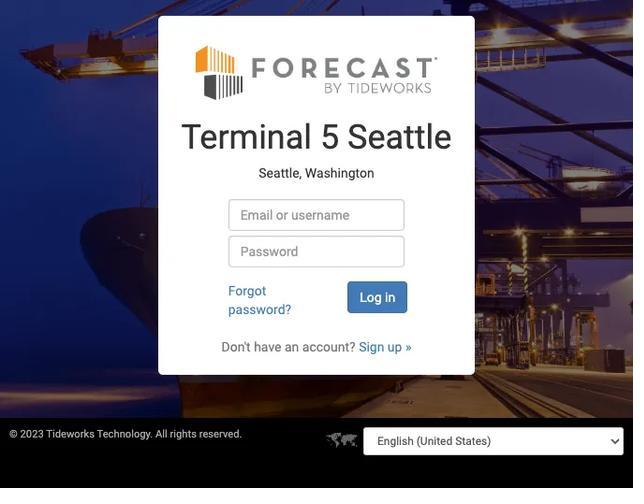 Task type: describe. For each thing, give the bounding box(es) containing it.
Email or username text field
[[228, 199, 405, 231]]

have
[[254, 340, 281, 355]]

©
[[9, 429, 18, 441]]

password?
[[228, 302, 291, 317]]

forecast® by tideworks image
[[196, 44, 437, 101]]

don't have an account? sign up »
[[221, 340, 412, 355]]

washington
[[305, 165, 374, 180]]

»
[[405, 340, 412, 355]]

an
[[285, 340, 299, 355]]

forgot
[[228, 284, 266, 299]]

forgot password? link
[[228, 284, 291, 317]]

Password password field
[[228, 236, 405, 268]]

© 2023 tideworks technology. all rights reserved.
[[9, 429, 242, 441]]

terminal 5 seattle seattle, washington
[[181, 118, 452, 180]]

sign
[[359, 340, 384, 355]]

sign up » link
[[359, 340, 412, 355]]

all
[[155, 429, 167, 441]]

2023
[[20, 429, 44, 441]]

seattle
[[348, 118, 452, 157]]



Task type: locate. For each thing, give the bounding box(es) containing it.
seattle,
[[259, 165, 302, 180]]

log
[[360, 290, 382, 305]]

tideworks
[[46, 429, 95, 441]]

rights
[[170, 429, 197, 441]]

don't
[[221, 340, 251, 355]]

account?
[[302, 340, 356, 355]]

in
[[385, 290, 395, 305]]

up
[[388, 340, 402, 355]]

log in
[[360, 290, 395, 305]]

forgot password?
[[228, 284, 291, 317]]

log in button
[[348, 282, 408, 314]]

terminal
[[181, 118, 312, 157]]

technology.
[[97, 429, 153, 441]]

5
[[320, 118, 339, 157]]

reserved.
[[199, 429, 242, 441]]



Task type: vqa. For each thing, say whether or not it's contained in the screenshot.
of in the Site Requirements | General Data Protection Statement | Privacy Policy | Terms of Service | Contact Us ©2023 Tideworks Technology. All Rights Reserved. Forecast® by Tideworks version 9.5.0.202307122 (07122023-2212) Generated: 10/12/2023 3:43 PM
no



